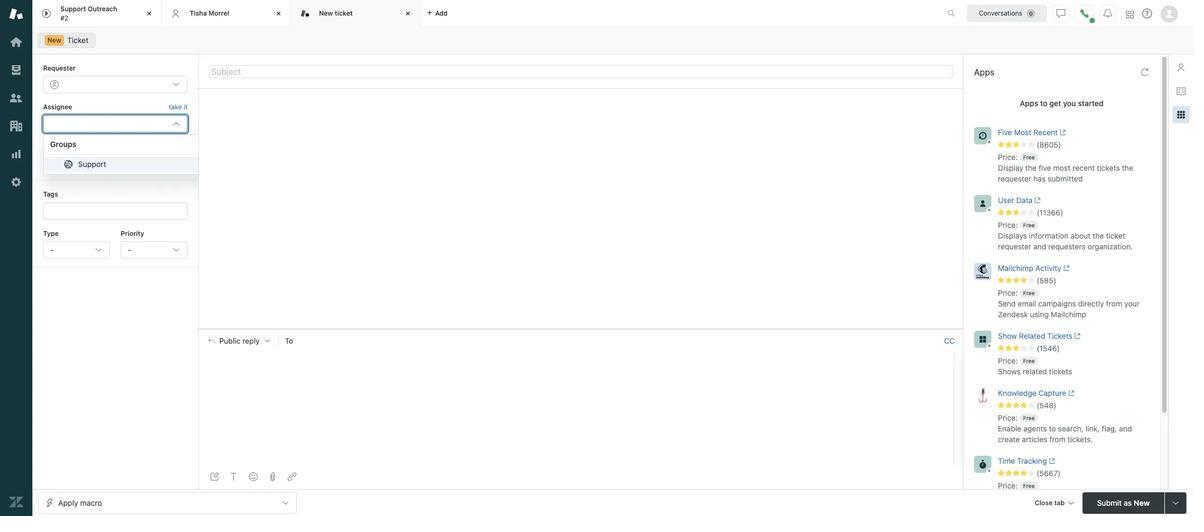 Task type: locate. For each thing, give the bounding box(es) containing it.
0 horizontal spatial (opens in a new tab) image
[[1047, 458, 1056, 465]]

add attachment image
[[268, 473, 277, 481]]

- button down type
[[43, 241, 110, 259]]

1 horizontal spatial close image
[[403, 8, 413, 19]]

mailchimp activity link
[[998, 263, 1135, 276]]

1 horizontal spatial - button
[[121, 241, 188, 259]]

2 requester from the top
[[998, 242, 1032, 251]]

requester down "displays" at the right top of page
[[998, 242, 1032, 251]]

support inside support option
[[78, 160, 106, 169]]

price:
[[998, 153, 1018, 162], [998, 220, 1018, 230], [998, 288, 1018, 298], [998, 356, 1018, 365], [998, 413, 1018, 423], [998, 481, 1018, 490]]

displays
[[998, 231, 1027, 240]]

apps
[[975, 67, 995, 77], [1020, 99, 1039, 108]]

(opens in a new tab) image for activity
[[1062, 265, 1070, 272]]

2 free from the top
[[1023, 222, 1035, 229]]

apps for apps to get you started
[[1020, 99, 1039, 108]]

close image inside tisha morrel tab
[[273, 8, 284, 19]]

price: up shows
[[998, 356, 1018, 365]]

free inside price: free shows related tickets
[[1023, 358, 1035, 364]]

1 horizontal spatial new
[[319, 9, 333, 17]]

price: down time
[[998, 481, 1018, 490]]

show related tickets link
[[998, 331, 1135, 344]]

shows
[[998, 367, 1021, 376]]

using
[[1030, 310, 1049, 319]]

0 vertical spatial tickets
[[1097, 163, 1120, 172]]

to inside price: free enable agents to search, link, flag, and create articles from tickets.
[[1049, 424, 1056, 433]]

2 - button from the left
[[121, 241, 188, 259]]

(opens in a new tab) image for knowledge capture
[[1067, 390, 1075, 397]]

(opens in a new tab) image
[[1062, 265, 1070, 272], [1047, 458, 1056, 465]]

(opens in a new tab) image up (8605)
[[1058, 130, 1066, 136]]

cc
[[944, 336, 955, 345]]

1 vertical spatial ticket
[[1106, 231, 1126, 240]]

price: inside price: free enable agents to search, link, flag, and create articles from tickets.
[[998, 413, 1018, 423]]

(opens in a new tab) image up (5667)
[[1047, 458, 1056, 465]]

support
[[60, 5, 86, 13], [78, 160, 106, 169]]

it
[[184, 103, 188, 111]]

5 free from the top
[[1023, 415, 1035, 421]]

price: up display
[[998, 153, 1018, 162]]

new inside tab
[[319, 9, 333, 17]]

to
[[1041, 99, 1048, 108], [1049, 424, 1056, 433]]

0 vertical spatial (opens in a new tab) image
[[1062, 265, 1070, 272]]

0 horizontal spatial close image
[[273, 8, 284, 19]]

(opens in a new tab) image inside "mailchimp activity" link
[[1062, 265, 1070, 272]]

0 horizontal spatial from
[[1050, 435, 1066, 444]]

price: inside price: free displays information about the ticket requester and requesters organization.
[[998, 220, 1018, 230]]

Assignee field
[[50, 119, 168, 129]]

ticket
[[335, 9, 353, 17], [1106, 231, 1126, 240]]

tab
[[1055, 499, 1065, 507]]

1 vertical spatial new
[[47, 36, 61, 44]]

tab
[[32, 0, 162, 27]]

knowledge image
[[1177, 87, 1186, 95]]

cc button
[[944, 336, 955, 346]]

type
[[43, 229, 59, 237]]

close tab
[[1035, 499, 1065, 507]]

1 horizontal spatial from
[[1106, 299, 1123, 308]]

time tracking
[[998, 457, 1047, 466]]

tickets up capture
[[1049, 367, 1073, 376]]

6 price: from the top
[[998, 481, 1018, 490]]

price: for displays
[[998, 220, 1018, 230]]

(opens in a new tab) image inside knowledge capture link
[[1067, 390, 1075, 397]]

free up agents
[[1023, 415, 1035, 421]]

0 vertical spatial and
[[1034, 242, 1047, 251]]

tabs tab list
[[32, 0, 937, 27]]

get
[[1050, 99, 1062, 108]]

3 price: from the top
[[998, 288, 1018, 298]]

price: inside price: free shows related tickets
[[998, 356, 1018, 365]]

close image for tisha morrel
[[273, 8, 284, 19]]

public reply button
[[199, 330, 278, 352]]

tickets inside price: free shows related tickets
[[1049, 367, 1073, 376]]

0 vertical spatial requester
[[998, 174, 1032, 183]]

6 free from the top
[[1023, 483, 1035, 489]]

(5667)
[[1037, 469, 1061, 478]]

0 horizontal spatial tickets
[[1049, 367, 1073, 376]]

free
[[1023, 154, 1035, 161], [1023, 222, 1035, 229], [1023, 290, 1035, 296], [1023, 358, 1035, 364], [1023, 415, 1035, 421], [1023, 483, 1035, 489]]

(opens in a new tab) image up the 4 stars. 585 reviews. element
[[1062, 265, 1070, 272]]

knowledge capture
[[998, 389, 1067, 398]]

1 vertical spatial (opens in a new tab) image
[[1047, 458, 1056, 465]]

(opens in a new tab) image up '(11366)'
[[1033, 197, 1041, 204]]

0 vertical spatial ticket
[[335, 9, 353, 17]]

0 horizontal spatial apps
[[975, 67, 995, 77]]

4 stars. 5667 reviews. element
[[998, 469, 1154, 479]]

the inside price: free displays information about the ticket requester and requesters organization.
[[1093, 231, 1104, 240]]

and
[[1034, 242, 1047, 251], [1119, 424, 1132, 433]]

support inside support outreach #2
[[60, 5, 86, 13]]

price: inside price: free display the five most recent tickets the requester has submitted
[[998, 153, 1018, 162]]

mailchimp down the campaigns
[[1051, 310, 1087, 319]]

1 vertical spatial to
[[1049, 424, 1056, 433]]

show related tickets
[[998, 331, 1073, 341]]

0 vertical spatial new
[[319, 9, 333, 17]]

five
[[998, 128, 1012, 137]]

0 horizontal spatial ticket
[[335, 9, 353, 17]]

close image inside new ticket tab
[[403, 8, 413, 19]]

1 close image from the left
[[273, 8, 284, 19]]

capture
[[1039, 389, 1067, 398]]

1 horizontal spatial -
[[128, 245, 131, 254]]

close image
[[144, 8, 155, 19]]

from down search,
[[1050, 435, 1066, 444]]

submitted
[[1048, 174, 1083, 183]]

follow
[[170, 144, 188, 153]]

price: up the send
[[998, 288, 1018, 298]]

1 vertical spatial tickets
[[1049, 367, 1073, 376]]

conversations button
[[968, 5, 1047, 22]]

requester
[[998, 174, 1032, 183], [998, 242, 1032, 251]]

3 stars. 11366 reviews. element
[[998, 208, 1154, 218]]

get help image
[[1143, 9, 1152, 18]]

the right the recent
[[1122, 163, 1134, 172]]

tickets right the recent
[[1097, 163, 1120, 172]]

4 price: from the top
[[998, 356, 1018, 365]]

new ticket tab
[[291, 0, 420, 27]]

notifications image
[[1104, 9, 1113, 18]]

close image for new ticket
[[403, 8, 413, 19]]

0 horizontal spatial the
[[1026, 163, 1037, 172]]

new for new ticket
[[319, 9, 333, 17]]

2 price: from the top
[[998, 220, 1018, 230]]

free inside price: free
[[1023, 483, 1035, 489]]

morrel
[[209, 9, 229, 17]]

price: free send email campaigns directly from your zendesk using mailchimp
[[998, 288, 1140, 319]]

free up email at the right bottom of the page
[[1023, 290, 1035, 296]]

free up close
[[1023, 483, 1035, 489]]

(opens in a new tab) image inside time tracking link
[[1047, 458, 1056, 465]]

the up organization.
[[1093, 231, 1104, 240]]

groups
[[50, 140, 77, 149]]

new ticket
[[319, 9, 353, 17]]

to right agents
[[1049, 424, 1056, 433]]

new
[[319, 9, 333, 17], [47, 36, 61, 44], [1134, 498, 1150, 507]]

3 free from the top
[[1023, 290, 1035, 296]]

0 vertical spatial support
[[60, 5, 86, 13]]

1 vertical spatial and
[[1119, 424, 1132, 433]]

(opens in a new tab) image inside show related tickets link
[[1073, 333, 1081, 340]]

and down information
[[1034, 242, 1047, 251]]

- down type
[[50, 245, 54, 254]]

customer context image
[[1177, 63, 1186, 72]]

1 horizontal spatial to
[[1049, 424, 1056, 433]]

4 stars. 585 reviews. element
[[998, 276, 1154, 286]]

five
[[1039, 163, 1052, 172]]

free for email
[[1023, 290, 1035, 296]]

0 vertical spatial from
[[1106, 299, 1123, 308]]

1 free from the top
[[1023, 154, 1035, 161]]

(opens in a new tab) image
[[1058, 130, 1066, 136], [1033, 197, 1041, 204], [1073, 333, 1081, 340], [1067, 390, 1075, 397]]

the up has
[[1026, 163, 1037, 172]]

your
[[1125, 299, 1140, 308]]

2 close image from the left
[[403, 8, 413, 19]]

free for the
[[1023, 154, 1035, 161]]

campaigns
[[1039, 299, 1076, 308]]

zendesk products image
[[1127, 11, 1134, 18]]

-
[[50, 245, 54, 254], [128, 245, 131, 254]]

1 - from the left
[[50, 245, 54, 254]]

price: inside price: free send email campaigns directly from your zendesk using mailchimp
[[998, 288, 1018, 298]]

requester inside price: free display the five most recent tickets the requester has submitted
[[998, 174, 1032, 183]]

close image
[[273, 8, 284, 19], [403, 8, 413, 19]]

from left the your
[[1106, 299, 1123, 308]]

add link (cmd k) image
[[288, 473, 296, 481]]

free up "displays" at the right top of page
[[1023, 222, 1035, 229]]

2 - from the left
[[128, 245, 131, 254]]

0 vertical spatial apps
[[975, 67, 995, 77]]

0 horizontal spatial -
[[50, 245, 54, 254]]

free up display
[[1023, 154, 1035, 161]]

admin image
[[9, 175, 23, 189]]

activity
[[1036, 264, 1062, 273]]

- button down priority
[[121, 241, 188, 259]]

and right the flag,
[[1119, 424, 1132, 433]]

1 horizontal spatial mailchimp
[[1051, 310, 1087, 319]]

support down assignee field
[[78, 160, 106, 169]]

1 vertical spatial requester
[[998, 242, 1032, 251]]

0 horizontal spatial - button
[[43, 241, 110, 259]]

price: up enable
[[998, 413, 1018, 423]]

free up related
[[1023, 358, 1035, 364]]

(opens in a new tab) image inside user data link
[[1033, 197, 1041, 204]]

to left get
[[1041, 99, 1048, 108]]

price: up "displays" at the right top of page
[[998, 220, 1018, 230]]

1 horizontal spatial the
[[1093, 231, 1104, 240]]

mailchimp activity image
[[975, 263, 992, 280]]

to
[[285, 336, 293, 345]]

(opens in a new tab) image for user data
[[1033, 197, 1041, 204]]

time tracking image
[[975, 456, 992, 473]]

mailchimp down "displays" at the right top of page
[[998, 264, 1034, 273]]

requester down display
[[998, 174, 1032, 183]]

0 horizontal spatial to
[[1041, 99, 1048, 108]]

0 horizontal spatial and
[[1034, 242, 1047, 251]]

4 free from the top
[[1023, 358, 1035, 364]]

take it button
[[169, 102, 188, 113]]

get started image
[[9, 35, 23, 49]]

0 horizontal spatial new
[[47, 36, 61, 44]]

1 vertical spatial apps
[[1020, 99, 1039, 108]]

1 - button from the left
[[43, 241, 110, 259]]

1 vertical spatial from
[[1050, 435, 1066, 444]]

articles
[[1022, 435, 1048, 444]]

1 horizontal spatial tickets
[[1097, 163, 1120, 172]]

#2
[[60, 14, 68, 22]]

(11366)
[[1037, 208, 1064, 217]]

(opens in a new tab) image up 3 stars. 1546 reviews. element
[[1073, 333, 1081, 340]]

0 vertical spatial mailchimp
[[998, 264, 1034, 273]]

(opens in a new tab) image inside five most recent link
[[1058, 130, 1066, 136]]

support up #2
[[60, 5, 86, 13]]

close tab button
[[1030, 492, 1079, 516]]

format text image
[[230, 473, 238, 481]]

mailchimp
[[998, 264, 1034, 273], [1051, 310, 1087, 319]]

user data
[[998, 196, 1033, 205]]

take it
[[169, 103, 188, 111]]

knowledge capture link
[[998, 388, 1135, 401]]

public
[[219, 337, 241, 345]]

new for new
[[47, 36, 61, 44]]

free inside price: free enable agents to search, link, flag, and create articles from tickets.
[[1023, 415, 1035, 421]]

1 vertical spatial mailchimp
[[1051, 310, 1087, 319]]

Subject field
[[209, 65, 953, 78]]

ticket inside tab
[[335, 9, 353, 17]]

2 horizontal spatial new
[[1134, 498, 1150, 507]]

tab containing support outreach
[[32, 0, 162, 27]]

price: free displays information about the ticket requester and requesters organization.
[[998, 220, 1133, 251]]

and for requester
[[1034, 242, 1047, 251]]

free inside price: free displays information about the ticket requester and requesters organization.
[[1023, 222, 1035, 229]]

4 stars. 548 reviews. element
[[998, 401, 1154, 411]]

1 horizontal spatial and
[[1119, 424, 1132, 433]]

and inside price: free displays information about the ticket requester and requesters organization.
[[1034, 242, 1047, 251]]

and inside price: free enable agents to search, link, flag, and create articles from tickets.
[[1119, 424, 1132, 433]]

1 requester from the top
[[998, 174, 1032, 183]]

1 horizontal spatial ticket
[[1106, 231, 1126, 240]]

create
[[998, 435, 1020, 444]]

five most recent link
[[998, 127, 1135, 140]]

the
[[1026, 163, 1037, 172], [1122, 163, 1134, 172], [1093, 231, 1104, 240]]

1 vertical spatial support
[[78, 160, 106, 169]]

3 stars. 1546 reviews. element
[[998, 344, 1154, 354]]

close
[[1035, 499, 1053, 507]]

- down priority
[[128, 245, 131, 254]]

free inside price: free display the five most recent tickets the requester has submitted
[[1023, 154, 1035, 161]]

new inside secondary element
[[47, 36, 61, 44]]

1 horizontal spatial (opens in a new tab) image
[[1062, 265, 1070, 272]]

support for support outreach #2
[[60, 5, 86, 13]]

tisha morrel tab
[[162, 0, 291, 27]]

1 horizontal spatial apps
[[1020, 99, 1039, 108]]

5 price: from the top
[[998, 413, 1018, 423]]

(opens in a new tab) image up the 4 stars. 548 reviews. element
[[1067, 390, 1075, 397]]

(1546)
[[1037, 344, 1060, 353]]

free inside price: free send email campaigns directly from your zendesk using mailchimp
[[1023, 290, 1035, 296]]

tickets
[[1097, 163, 1120, 172], [1049, 367, 1073, 376]]

1 price: from the top
[[998, 153, 1018, 162]]

most
[[1014, 128, 1032, 137]]

(opens in a new tab) image for five most recent
[[1058, 130, 1066, 136]]

user
[[998, 196, 1015, 205]]

- button for type
[[43, 241, 110, 259]]



Task type: describe. For each thing, give the bounding box(es) containing it.
button displays agent's chat status as invisible. image
[[1057, 9, 1066, 18]]

(548)
[[1037, 401, 1057, 410]]

from inside price: free send email campaigns directly from your zendesk using mailchimp
[[1106, 299, 1123, 308]]

(585)
[[1037, 276, 1057, 285]]

as
[[1124, 498, 1132, 507]]

tracking
[[1017, 457, 1047, 466]]

user data link
[[998, 195, 1135, 208]]

send
[[998, 299, 1016, 308]]

most
[[1054, 163, 1071, 172]]

price: free display the five most recent tickets the requester has submitted
[[998, 153, 1134, 183]]

organization.
[[1088, 242, 1133, 251]]

draft mode image
[[210, 473, 219, 481]]

apps for apps
[[975, 67, 995, 77]]

free for agents
[[1023, 415, 1035, 421]]

priority
[[121, 229, 144, 237]]

tisha
[[190, 9, 207, 17]]

has
[[1034, 174, 1046, 183]]

support option
[[44, 157, 213, 172]]

knowledge
[[998, 389, 1037, 398]]

price: free
[[998, 481, 1035, 490]]

take
[[169, 103, 182, 111]]

email
[[1018, 299, 1037, 308]]

displays possible ticket submission types image
[[1172, 499, 1180, 507]]

free for information
[[1023, 222, 1035, 229]]

public reply
[[219, 337, 260, 345]]

recent
[[1034, 128, 1058, 137]]

zendesk support image
[[9, 7, 23, 21]]

and for flag,
[[1119, 424, 1132, 433]]

tickets inside price: free display the five most recent tickets the requester has submitted
[[1097, 163, 1120, 172]]

tisha morrel
[[190, 9, 229, 17]]

free for related
[[1023, 358, 1035, 364]]

price: for display
[[998, 153, 1018, 162]]

zendesk
[[998, 310, 1028, 319]]

mailchimp activity
[[998, 264, 1062, 273]]

five most recent image
[[975, 127, 992, 144]]

agents
[[1024, 424, 1047, 433]]

(opens in a new tab) image for tracking
[[1047, 458, 1056, 465]]

tickets.
[[1068, 435, 1093, 444]]

0 horizontal spatial mailchimp
[[998, 264, 1034, 273]]

macro
[[80, 498, 102, 507]]

minimize composer image
[[577, 325, 585, 334]]

requesters
[[1049, 242, 1086, 251]]

data
[[1017, 196, 1033, 205]]

follow button
[[170, 144, 188, 154]]

support outreach #2
[[60, 5, 117, 22]]

related
[[1023, 367, 1047, 376]]

show related tickets image
[[975, 331, 992, 348]]

started
[[1078, 99, 1104, 108]]

assignee
[[43, 103, 72, 111]]

from inside price: free enable agents to search, link, flag, and create articles from tickets.
[[1050, 435, 1066, 444]]

ticket inside price: free displays information about the ticket requester and requesters organization.
[[1106, 231, 1126, 240]]

reporting image
[[9, 147, 23, 161]]

display
[[998, 163, 1024, 172]]

apply
[[58, 498, 78, 507]]

related
[[1019, 331, 1046, 341]]

you
[[1063, 99, 1076, 108]]

support for support
[[78, 160, 106, 169]]

views image
[[9, 63, 23, 77]]

user data image
[[975, 195, 992, 212]]

price: for enable
[[998, 413, 1018, 423]]

outreach
[[88, 5, 117, 13]]

assignee element
[[43, 115, 188, 132]]

knowledge capture image
[[975, 388, 992, 405]]

2 horizontal spatial the
[[1122, 163, 1134, 172]]

apps to get you started
[[1020, 99, 1104, 108]]

add
[[436, 9, 448, 17]]

- for type
[[50, 245, 54, 254]]

price: for shows
[[998, 356, 1018, 365]]

time tracking link
[[998, 456, 1135, 469]]

add button
[[420, 0, 454, 26]]

mailchimp inside price: free send email campaigns directly from your zendesk using mailchimp
[[1051, 310, 1087, 319]]

3 stars. 8605 reviews. element
[[998, 140, 1154, 150]]

flag,
[[1102, 424, 1117, 433]]

tags
[[43, 190, 58, 198]]

submit
[[1098, 498, 1122, 507]]

directly
[[1078, 299, 1104, 308]]

apps image
[[1177, 111, 1186, 119]]

insert emojis image
[[249, 473, 258, 481]]

price: for send
[[998, 288, 1018, 298]]

requester inside price: free displays information about the ticket requester and requesters organization.
[[998, 242, 1032, 251]]

search,
[[1058, 424, 1084, 433]]

reply
[[243, 337, 260, 345]]

information
[[1029, 231, 1069, 240]]

Tags field
[[51, 206, 177, 216]]

enable
[[998, 424, 1022, 433]]

assignee list box
[[43, 134, 213, 175]]

recent
[[1073, 163, 1095, 172]]

five most recent
[[998, 128, 1058, 137]]

main element
[[0, 0, 32, 516]]

submit as new
[[1098, 498, 1150, 507]]

- button for priority
[[121, 241, 188, 259]]

customers image
[[9, 91, 23, 105]]

price: free shows related tickets
[[998, 356, 1073, 376]]

conversations
[[979, 9, 1023, 17]]

about
[[1071, 231, 1091, 240]]

tickets
[[1048, 331, 1073, 341]]

link,
[[1086, 424, 1100, 433]]

organizations image
[[9, 119, 23, 133]]

(opens in a new tab) image for show related tickets
[[1073, 333, 1081, 340]]

zendesk image
[[9, 495, 23, 509]]

requester
[[43, 64, 76, 72]]

price: free enable agents to search, link, flag, and create articles from tickets.
[[998, 413, 1132, 444]]

(8605)
[[1037, 140, 1061, 149]]

2 vertical spatial new
[[1134, 498, 1150, 507]]

requester element
[[43, 76, 188, 93]]

secondary element
[[32, 30, 1194, 51]]

0 vertical spatial to
[[1041, 99, 1048, 108]]

ticket
[[67, 36, 89, 45]]

show
[[998, 331, 1017, 341]]

apply macro
[[58, 498, 102, 507]]

- for priority
[[128, 245, 131, 254]]



Task type: vqa. For each thing, say whether or not it's contained in the screenshot.
0 tickets
no



